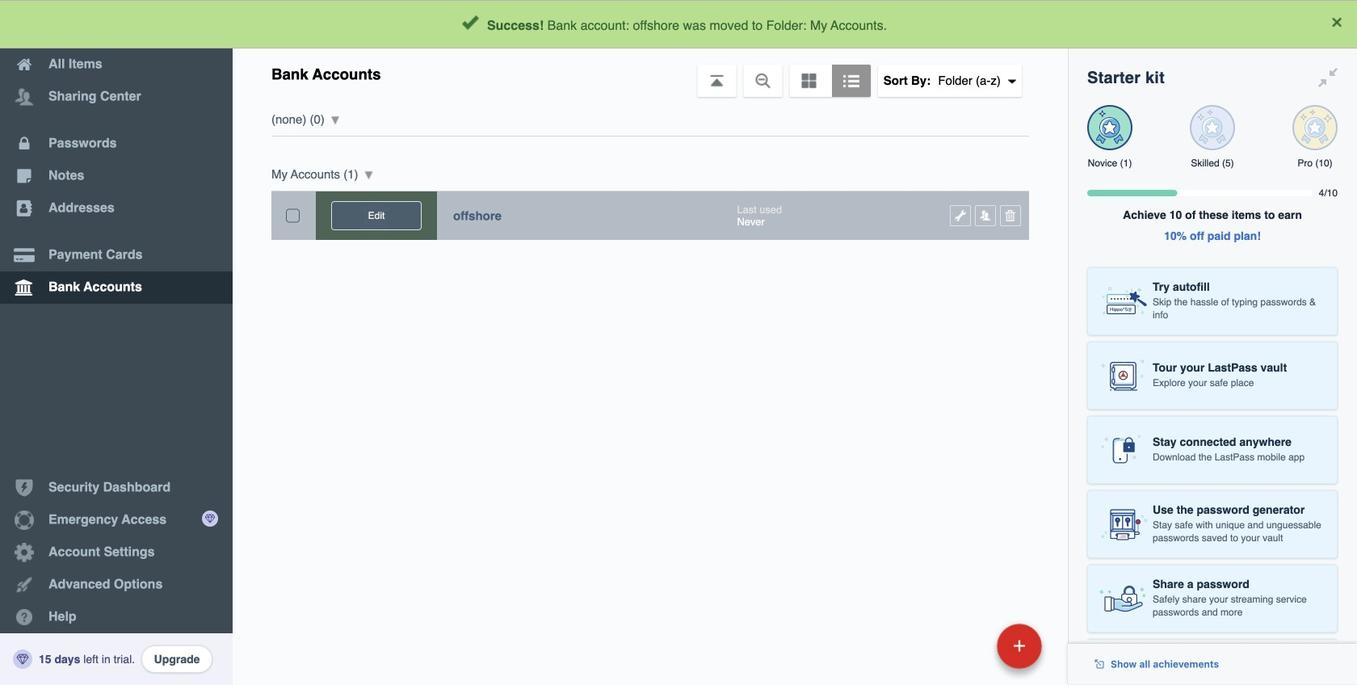 Task type: describe. For each thing, give the bounding box(es) containing it.
vault options navigation
[[233, 48, 1068, 97]]

new item element
[[886, 623, 1048, 669]]

Search search field
[[390, 6, 1035, 42]]

main navigation navigation
[[0, 0, 233, 685]]

search my vault text field
[[390, 6, 1035, 42]]



Task type: locate. For each thing, give the bounding box(es) containing it.
new item navigation
[[886, 619, 1052, 685]]

alert
[[0, 0, 1358, 48]]



Task type: vqa. For each thing, say whether or not it's contained in the screenshot.
the LastPass 'IMAGE'
no



